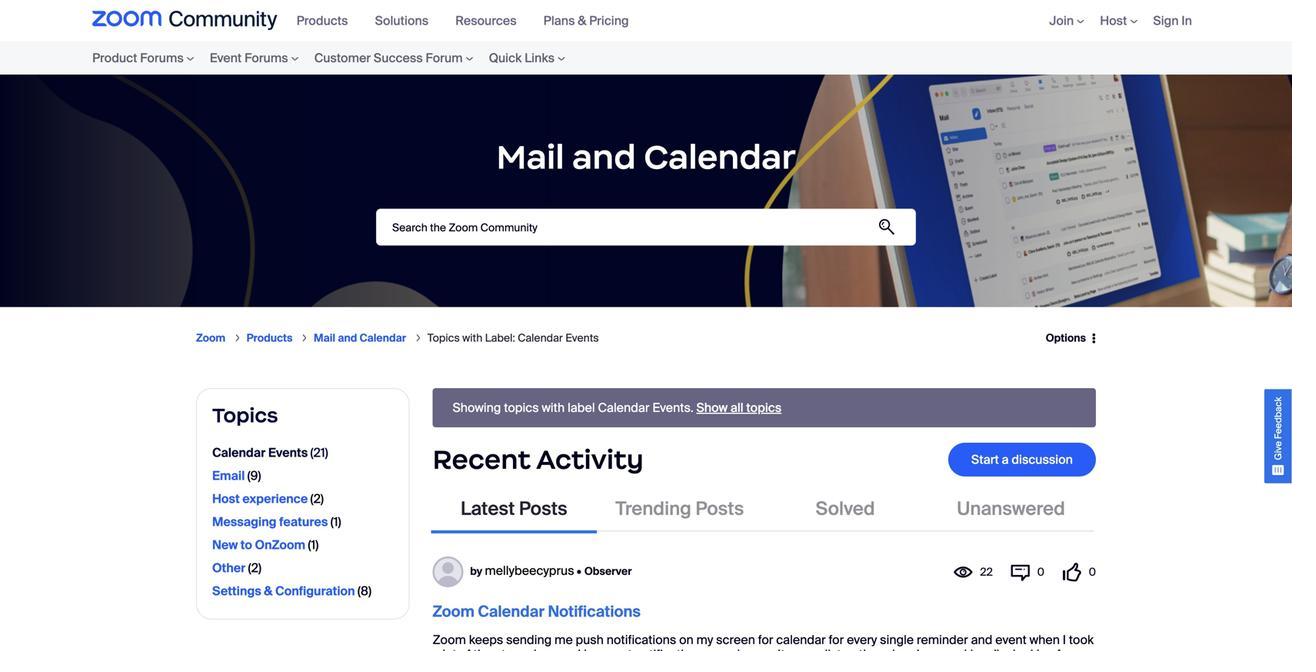 Task type: locate. For each thing, give the bounding box(es) containing it.
1 vertical spatial 2
[[251, 560, 258, 576]]

0 horizontal spatial forums
[[140, 50, 184, 66]]

0 horizontal spatial 2
[[251, 560, 258, 576]]

topics for topics with label: calendar events
[[427, 331, 460, 345]]

0 horizontal spatial mail and calendar
[[314, 331, 406, 345]]

my
[[696, 632, 713, 648]]

1 vertical spatial with
[[542, 400, 565, 416]]

1 horizontal spatial &
[[578, 13, 586, 29]]

0 horizontal spatial and
[[338, 331, 357, 345]]

products link up customer
[[297, 13, 360, 29]]

zoom calendar notifications
[[433, 602, 641, 622]]

Search text field
[[376, 209, 916, 246]]

2 up features
[[313, 491, 321, 507]]

email
[[212, 468, 245, 484]]

configuration
[[275, 583, 355, 599]]

filter topics with label: calendar events element
[[212, 442, 308, 464]]

solutions
[[375, 13, 428, 29]]

customer success forum link
[[307, 42, 481, 75]]

.
[[690, 400, 693, 416]]

1 vertical spatial products
[[247, 331, 293, 345]]

topics right showing
[[504, 400, 539, 416]]

mail and calendar link
[[314, 331, 406, 345]]

new to onzoom link
[[212, 534, 305, 556]]

latest posts
[[461, 497, 567, 521]]

0 horizontal spatial mail
[[314, 331, 335, 345]]

i left took
[[1063, 632, 1066, 648]]

to inside calendar events 21 email 9 host experience 2 messaging features 1 new to onzoom 1 other 2 settings & configuration 8
[[240, 537, 252, 553]]

1 horizontal spatial i
[[916, 647, 920, 651]]

2 down the new to onzoom link on the bottom
[[251, 560, 258, 576]]

products inside menu bar
[[297, 13, 348, 29]]

mellybeecyprus
[[485, 563, 574, 579]]

i left am
[[916, 647, 920, 651]]

1 vertical spatial zoom
[[433, 602, 474, 622]]

popping
[[707, 647, 755, 651]]

keeps
[[469, 632, 503, 648]]

label
[[568, 400, 595, 416]]

1 horizontal spatial to
[[502, 647, 513, 651]]

topics
[[504, 400, 539, 416], [746, 400, 782, 416]]

topics with label: calendar events
[[427, 331, 599, 345]]

zoom link
[[196, 331, 225, 345]]

0 vertical spatial zoom
[[196, 331, 225, 345]]

0 horizontal spatial 1
[[311, 537, 315, 553]]

events left show
[[652, 400, 690, 416]]

topics up "filter topics with label: calendar events" element
[[212, 403, 278, 428]]

1 horizontal spatial a
[[1002, 452, 1009, 468]]

activity
[[536, 443, 644, 476]]

1 vertical spatial a
[[433, 647, 439, 651]]

None submit
[[869, 210, 904, 245]]

1 horizontal spatial posts
[[696, 497, 744, 521]]

zoom for zoom calendar notifications
[[433, 602, 474, 622]]

1 posts from the left
[[519, 497, 567, 521]]

zoom calendar notifications link
[[433, 602, 641, 622]]

products up customer
[[297, 13, 348, 29]]

events up label
[[565, 331, 599, 345]]

2 topics from the left
[[746, 400, 782, 416]]

i'm
[[994, 647, 1010, 651]]

when right the event on the bottom
[[1030, 632, 1060, 648]]

1 horizontal spatial mail
[[496, 136, 564, 178]]

0 vertical spatial with
[[462, 331, 482, 345]]

to right the new
[[240, 537, 252, 553]]

calendar events 21 email 9 host experience 2 messaging features 1 new to onzoom 1 other 2 settings & configuration 8
[[212, 445, 368, 599]]

zoom
[[196, 331, 225, 345], [433, 602, 474, 622], [433, 632, 466, 648]]

2 posts from the left
[[696, 497, 744, 521]]

options
[[1046, 331, 1086, 345]]

start a discussion
[[971, 452, 1073, 468]]

0 horizontal spatial events
[[268, 445, 308, 461]]

product forums
[[92, 50, 184, 66]]

0 horizontal spatial with
[[462, 331, 482, 345]]

1 horizontal spatial forums
[[245, 50, 288, 66]]

menu bar
[[289, 0, 648, 42], [1026, 0, 1200, 42], [62, 42, 604, 75]]

products right zoom link
[[247, 331, 293, 345]]

& right plans
[[578, 13, 586, 29]]

0 horizontal spatial 0
[[1037, 565, 1044, 579]]

0 horizontal spatial &
[[264, 583, 273, 599]]

1 horizontal spatial products
[[297, 13, 348, 29]]

for left every
[[829, 632, 844, 648]]

1 horizontal spatial and
[[572, 136, 636, 178]]

posts right trending
[[696, 497, 744, 521]]

host inside menu bar
[[1100, 13, 1127, 29]]

experience
[[242, 491, 308, 507]]

1 horizontal spatial events
[[565, 331, 599, 345]]

posts down recent activity
[[519, 497, 567, 521]]

0 horizontal spatial topics
[[504, 400, 539, 416]]

0 horizontal spatial i
[[578, 647, 581, 651]]

topics heading
[[212, 403, 393, 428]]

solved
[[816, 497, 875, 521]]

21
[[313, 445, 325, 461]]

1 horizontal spatial 1
[[334, 514, 338, 530]]

products for bottom products link
[[247, 331, 293, 345]]

very
[[794, 647, 817, 651]]

resources link
[[455, 13, 528, 29]]

topics left label:
[[427, 331, 460, 345]]

every
[[847, 632, 877, 648]]

0 horizontal spatial products
[[247, 331, 293, 345]]

i
[[1063, 632, 1066, 648], [578, 647, 581, 651], [916, 647, 920, 651]]

notifications
[[548, 602, 641, 622]]

2 horizontal spatial and
[[971, 632, 992, 648]]

links
[[525, 50, 555, 66]]

with
[[462, 331, 482, 345], [542, 400, 565, 416]]

to inside zoom keeps sending me push notifications on my screen for calendar for every single reminder and event when i took a lot of time to make sure i have not notifications popping up. its very distracting when i am working. i'm looking for
[[502, 647, 513, 651]]

0 vertical spatial to
[[240, 537, 252, 553]]

0 vertical spatial 2
[[313, 491, 321, 507]]

host inside calendar events 21 email 9 host experience 2 messaging features 1 new to onzoom 1 other 2 settings & configuration 8
[[212, 491, 240, 507]]

posts
[[519, 497, 567, 521], [696, 497, 744, 521]]

for right looking at the right of page
[[1057, 647, 1072, 651]]

email link
[[212, 465, 245, 487]]

topics for topics
[[212, 403, 278, 428]]

1 horizontal spatial 2
[[313, 491, 321, 507]]

notifications right not
[[635, 647, 705, 651]]

showing
[[453, 400, 501, 416]]

forums down community.title image
[[140, 50, 184, 66]]

for left its
[[758, 632, 773, 648]]

a
[[1002, 452, 1009, 468], [433, 647, 439, 651]]

1 vertical spatial topics
[[212, 403, 278, 428]]

forums for product forums
[[140, 50, 184, 66]]

to right the 'time'
[[502, 647, 513, 651]]

2 vertical spatial and
[[971, 632, 992, 648]]

0 vertical spatial mail and calendar
[[496, 136, 796, 178]]

mail and calendar
[[496, 136, 796, 178], [314, 331, 406, 345]]

notifications
[[607, 632, 676, 648], [635, 647, 705, 651]]

start a discussion link
[[948, 443, 1096, 477]]

when left am
[[883, 647, 914, 651]]

0 vertical spatial host
[[1100, 13, 1127, 29]]

0 horizontal spatial to
[[240, 537, 252, 553]]

0
[[1037, 565, 1044, 579], [1089, 565, 1096, 579]]

1 vertical spatial host
[[212, 491, 240, 507]]

a right start
[[1002, 452, 1009, 468]]

2 horizontal spatial events
[[652, 400, 690, 416]]

1 vertical spatial events
[[652, 400, 690, 416]]

zoom inside list
[[196, 331, 225, 345]]

2 vertical spatial events
[[268, 445, 308, 461]]

1 vertical spatial to
[[502, 647, 513, 651]]

i right sure
[[578, 647, 581, 651]]

messaging
[[212, 514, 276, 530]]

event forums
[[210, 50, 288, 66]]

notifications left on
[[607, 632, 676, 648]]

0 horizontal spatial posts
[[519, 497, 567, 521]]

forums
[[140, 50, 184, 66], [245, 50, 288, 66]]

products inside list
[[247, 331, 293, 345]]

1 vertical spatial products link
[[247, 331, 293, 345]]

1 horizontal spatial topics
[[427, 331, 460, 345]]

1 forums from the left
[[140, 50, 184, 66]]

2 horizontal spatial i
[[1063, 632, 1066, 648]]

0 right 22
[[1037, 565, 1044, 579]]

1 horizontal spatial host
[[1100, 13, 1127, 29]]

1 topics from the left
[[504, 400, 539, 416]]

1 horizontal spatial mail and calendar
[[496, 136, 796, 178]]

1 horizontal spatial topics
[[746, 400, 782, 416]]

products link
[[297, 13, 360, 29], [247, 331, 293, 345]]

0 horizontal spatial a
[[433, 647, 439, 651]]

forums right event
[[245, 50, 288, 66]]

8
[[361, 583, 368, 599]]

on
[[679, 632, 694, 648]]

products link right zoom link
[[247, 331, 293, 345]]

observer
[[584, 564, 632, 579]]

0 horizontal spatial topics
[[212, 403, 278, 428]]

distracting
[[820, 647, 880, 651]]

1 horizontal spatial 0
[[1089, 565, 1096, 579]]

with left label:
[[462, 331, 482, 345]]

1 horizontal spatial when
[[1030, 632, 1060, 648]]

solutions link
[[375, 13, 440, 29]]

host down email
[[212, 491, 240, 507]]

product
[[92, 50, 137, 66]]

0 vertical spatial &
[[578, 13, 586, 29]]

zoom inside zoom keeps sending me push notifications on my screen for calendar for every single reminder and event when i took a lot of time to make sure i have not notifications popping up. its very distracting when i am working. i'm looking for
[[433, 632, 466, 648]]

with inside list
[[462, 331, 482, 345]]

22
[[980, 565, 993, 579]]

0 horizontal spatial products link
[[247, 331, 293, 345]]

0 vertical spatial products
[[297, 13, 348, 29]]

am
[[923, 647, 941, 651]]

1 vertical spatial mail
[[314, 331, 335, 345]]

1 vertical spatial list
[[212, 442, 393, 604]]

0 horizontal spatial for
[[758, 632, 773, 648]]

topics right all
[[746, 400, 782, 416]]

0 vertical spatial list
[[196, 319, 1036, 358]]

0 vertical spatial 1
[[334, 514, 338, 530]]

1 down features
[[311, 537, 315, 553]]

onzoom
[[255, 537, 305, 553]]

0 vertical spatial events
[[565, 331, 599, 345]]

host
[[1100, 13, 1127, 29], [212, 491, 240, 507]]

0 up took
[[1089, 565, 1096, 579]]

sign
[[1153, 13, 1179, 29]]

and
[[572, 136, 636, 178], [338, 331, 357, 345], [971, 632, 992, 648]]

host right join link
[[1100, 13, 1127, 29]]

list
[[196, 319, 1036, 358], [212, 442, 393, 604]]

2 vertical spatial zoom
[[433, 632, 466, 648]]

a left lot
[[433, 647, 439, 651]]

other
[[212, 560, 246, 576]]

0 vertical spatial products link
[[297, 13, 360, 29]]

calendar
[[644, 136, 796, 178], [360, 331, 406, 345], [518, 331, 563, 345], [598, 400, 650, 416], [212, 445, 265, 461], [478, 602, 544, 622]]

1 right features
[[334, 514, 338, 530]]

1 vertical spatial &
[[264, 583, 273, 599]]

& right settings
[[264, 583, 273, 599]]

0 vertical spatial mail
[[496, 136, 564, 178]]

0 vertical spatial topics
[[427, 331, 460, 345]]

label:
[[485, 331, 515, 345]]

1 vertical spatial and
[[338, 331, 357, 345]]

1 horizontal spatial for
[[829, 632, 844, 648]]

host experience link
[[212, 488, 308, 510]]

with left label
[[542, 400, 565, 416]]

by mellybeecyprus • observer
[[470, 563, 632, 579]]

0 horizontal spatial host
[[212, 491, 240, 507]]

& inside calendar events 21 email 9 host experience 2 messaging features 1 new to onzoom 1 other 2 settings & configuration 8
[[264, 583, 273, 599]]

events left 21
[[268, 445, 308, 461]]

9
[[250, 468, 258, 484]]

host link
[[1100, 13, 1138, 29]]

resources
[[455, 13, 517, 29]]

2 forums from the left
[[245, 50, 288, 66]]

for
[[758, 632, 773, 648], [829, 632, 844, 648], [1057, 647, 1072, 651]]



Task type: describe. For each thing, give the bounding box(es) containing it.
forums for event forums
[[245, 50, 288, 66]]

0 vertical spatial a
[[1002, 452, 1009, 468]]

sure
[[550, 647, 575, 651]]

calendar inside calendar events 21 email 9 host experience 2 messaging features 1 new to onzoom 1 other 2 settings & configuration 8
[[212, 445, 265, 461]]

plans
[[543, 13, 575, 29]]

1 vertical spatial mail and calendar
[[314, 331, 406, 345]]

calendar
[[776, 632, 826, 648]]

of
[[459, 647, 471, 651]]

me
[[555, 632, 573, 648]]

options button
[[1036, 323, 1096, 354]]

event
[[210, 50, 242, 66]]

zoom for zoom keeps sending me push notifications on my screen for calendar for every single reminder and event when i took a lot of time to make sure i have not notifications popping up. its very distracting when i am working. i'm looking for 
[[433, 632, 466, 648]]

took
[[1069, 632, 1094, 648]]

0 vertical spatial and
[[572, 136, 636, 178]]

quick links link
[[481, 42, 573, 75]]

posts for trending posts
[[696, 497, 744, 521]]

2 horizontal spatial for
[[1057, 647, 1072, 651]]

features
[[279, 514, 328, 530]]

latest
[[461, 497, 515, 521]]

show all topics link
[[696, 400, 782, 416]]

menu bar containing join
[[1026, 0, 1200, 42]]

event
[[995, 632, 1027, 648]]

make
[[516, 647, 547, 651]]

quick
[[489, 50, 522, 66]]

push
[[576, 632, 604, 648]]

1 vertical spatial 1
[[311, 537, 315, 553]]

sending
[[506, 632, 552, 648]]

and inside list
[[338, 331, 357, 345]]

settings & configuration link
[[212, 580, 355, 602]]

event forums link
[[202, 42, 307, 75]]

forum
[[426, 50, 463, 66]]

in
[[1182, 13, 1192, 29]]

mellybeecyprus image
[[433, 557, 463, 588]]

settings
[[212, 583, 261, 599]]

trending posts
[[615, 497, 744, 521]]

product forums link
[[92, 42, 202, 75]]

success
[[374, 50, 423, 66]]

zoom for zoom link
[[196, 331, 225, 345]]

recent activity
[[433, 443, 644, 476]]

show
[[696, 400, 728, 416]]

events inside calendar events 21 email 9 host experience 2 messaging features 1 new to onzoom 1 other 2 settings & configuration 8
[[268, 445, 308, 461]]

its
[[778, 647, 791, 651]]

by
[[470, 564, 482, 579]]

0 horizontal spatial when
[[883, 647, 914, 651]]

join
[[1049, 13, 1074, 29]]

community.title image
[[92, 11, 277, 31]]

looking
[[1013, 647, 1054, 651]]

1 0 from the left
[[1037, 565, 1044, 579]]

time
[[473, 647, 499, 651]]

posts for latest posts
[[519, 497, 567, 521]]

menu bar containing products
[[289, 0, 648, 42]]

plans & pricing link
[[543, 13, 640, 29]]

new
[[212, 537, 238, 553]]

plans & pricing
[[543, 13, 629, 29]]

recent
[[433, 443, 531, 476]]

other link
[[212, 557, 246, 579]]

2 0 from the left
[[1089, 565, 1096, 579]]

up.
[[757, 647, 775, 651]]

1 horizontal spatial with
[[542, 400, 565, 416]]

customer success forum
[[314, 50, 463, 66]]

lot
[[442, 647, 456, 651]]

products for the right products link
[[297, 13, 348, 29]]

pricing
[[589, 13, 629, 29]]

working.
[[944, 647, 991, 651]]

list containing zoom
[[196, 319, 1036, 358]]

start
[[971, 452, 999, 468]]

and inside zoom keeps sending me push notifications on my screen for calendar for every single reminder and event when i took a lot of time to make sure i have not notifications popping up. its very distracting when i am working. i'm looking for
[[971, 632, 992, 648]]

menu bar containing product forums
[[62, 42, 604, 75]]

unanswered
[[957, 497, 1065, 521]]

mellybeecyprus link
[[485, 563, 574, 579]]

a inside zoom keeps sending me push notifications on my screen for calendar for every single reminder and event when i took a lot of time to make sure i have not notifications popping up. its very distracting when i am working. i'm looking for
[[433, 647, 439, 651]]

reminder
[[917, 632, 968, 648]]

not
[[614, 647, 632, 651]]

trending
[[615, 497, 691, 521]]

zoom keeps sending me push notifications on my screen for calendar for every single reminder and event when i took a lot of time to make sure i have not notifications popping up. its very distracting when i am working. i'm looking for 
[[433, 632, 1094, 651]]

single
[[880, 632, 914, 648]]

•
[[577, 564, 581, 579]]

1 horizontal spatial products link
[[297, 13, 360, 29]]

quick links
[[489, 50, 555, 66]]

list containing calendar events
[[212, 442, 393, 604]]

showing topics with label calendar events . show all topics
[[453, 400, 782, 416]]

join link
[[1049, 13, 1085, 29]]

discussion
[[1012, 452, 1073, 468]]

customer
[[314, 50, 371, 66]]

screen
[[716, 632, 755, 648]]

sign in
[[1153, 13, 1192, 29]]



Task type: vqa. For each thing, say whether or not it's contained in the screenshot.


